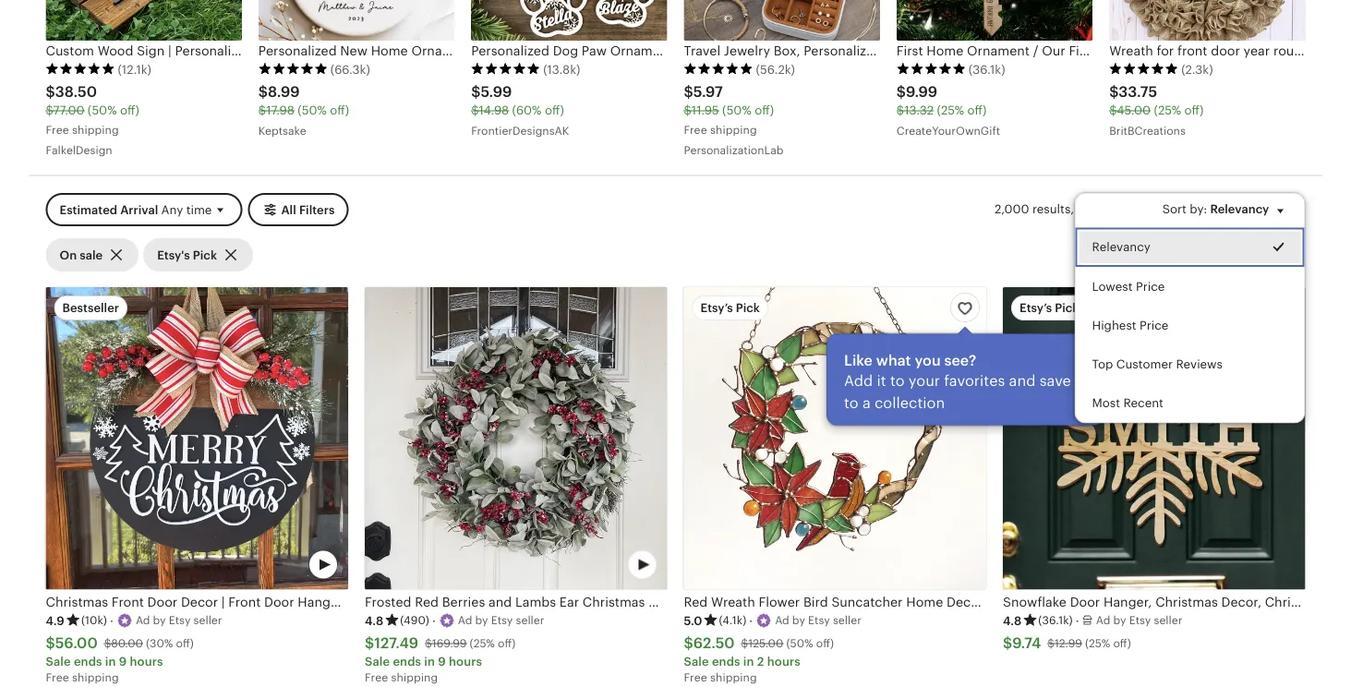 Task type: describe. For each thing, give the bounding box(es) containing it.
(30%
[[146, 638, 173, 650]]

shipping inside "$ 38.50 $ 77.00 (50% off) free shipping falkeldesign"
[[72, 124, 119, 136]]

sale for 62.50
[[684, 655, 709, 669]]

8.99
[[268, 84, 300, 101]]

top customer reviews
[[1092, 358, 1223, 372]]

5.0
[[684, 614, 703, 628]]

all filters
[[281, 203, 335, 217]]

1 horizontal spatial relevancy
[[1210, 203, 1269, 217]]

$ 9.99 $ 13.32 (25% off) createyourowngift
[[897, 84, 1001, 138]]

ends for 127.49
[[393, 655, 421, 669]]

shipping for 62.50
[[710, 672, 757, 684]]

(50% for 5.97
[[722, 104, 752, 118]]

$ 33.75 $ 45.00 (25% off) britbcreations
[[1109, 84, 1204, 138]]

9.99
[[906, 84, 938, 101]]

etsy's pick for 9.74
[[1020, 302, 1079, 315]]

17.98
[[266, 104, 294, 118]]

125.00
[[748, 638, 783, 650]]

shipping inside $ 5.97 $ 11.95 (50% off) free shipping personalizationlab
[[710, 124, 757, 136]]

free for 56.00
[[46, 672, 69, 684]]

frosted red berries and lambs ear christmas holiday wreath for front door, rustic farmhouse wall decor, christmas gift for home, with ribbon image
[[365, 288, 667, 590]]

britbcreations
[[1109, 125, 1186, 138]]

menu containing relevancy
[[1075, 193, 1306, 424]]

$ up 13.32
[[897, 84, 906, 101]]

0 vertical spatial (36.1k)
[[969, 63, 1005, 77]]

you
[[915, 352, 941, 369]]

lowest
[[1092, 280, 1133, 294]]

45.00
[[1117, 104, 1151, 118]]

77.00
[[53, 104, 84, 118]]

collection
[[875, 395, 945, 411]]

etsy's for 62.50
[[701, 302, 733, 315]]

off) for 9.99
[[968, 104, 987, 118]]

sale
[[80, 248, 103, 262]]

$ 8.99 $ 17.98 (50% off) keptsake
[[258, 84, 349, 138]]

what
[[876, 352, 911, 369]]

relevancy inside 'relevancy' "link"
[[1092, 241, 1151, 255]]

· for 127.49
[[432, 614, 436, 628]]

etsy's for 9.74
[[1020, 302, 1052, 315]]

(2.3k)
[[1182, 63, 1213, 77]]

falkeldesign
[[46, 144, 112, 157]]

decor
[[181, 595, 218, 610]]

14.98
[[479, 104, 509, 118]]

$ 62.50 $ 125.00 (50% off) sale ends in 2 hours free shipping
[[684, 635, 834, 684]]

5.99
[[481, 84, 512, 101]]

127.49
[[374, 635, 419, 652]]

$ down wood
[[365, 635, 374, 652]]

relevancy link
[[1076, 228, 1305, 267]]

all filters button
[[248, 194, 349, 227]]

$ down the 5.0
[[684, 635, 693, 652]]

by for 56.00
[[153, 615, 166, 627]]

free for 62.50
[[684, 672, 707, 684]]

off) for 33.75
[[1185, 104, 1204, 118]]

time
[[186, 203, 212, 217]]

pick for 62.50
[[736, 302, 760, 315]]

4.9
[[46, 614, 65, 628]]

$ inside $ 9.74 $ 12.99 (25% off)
[[1048, 638, 1055, 650]]

3 | from the left
[[475, 595, 478, 610]]

off) for 5.97
[[755, 104, 774, 118]]

(25% inside $ 9.74 $ 12.99 (25% off)
[[1085, 638, 1110, 650]]

5 out of 5 stars image for 5.97
[[684, 63, 753, 76]]

christmas front door decor | front door hanger | wood door hanger | christmas wreath
[[46, 595, 592, 610]]

etsy's
[[157, 248, 190, 262]]

first home ornament / our first christmas / new home gift / housewarming gift / christmas ornament / first home gift / wood key ornament image
[[897, 0, 1093, 41]]

top customer reviews link
[[1076, 345, 1305, 384]]

on sale
[[60, 248, 103, 262]]

a d by etsy seller for 62.50
[[775, 615, 862, 627]]

wreath
[[548, 595, 592, 610]]

2 front from the left
[[228, 595, 261, 610]]

$ up 45.00 at the right of page
[[1109, 84, 1119, 101]]

$ down (4.1k)
[[741, 638, 748, 650]]

ends for 62.50
[[712, 655, 740, 669]]

by:
[[1190, 203, 1207, 217]]

like what you see? add it to your favorites and save to a collection
[[844, 352, 1071, 411]]

(12.1k)
[[118, 63, 151, 77]]

$ 9.74 $ 12.99 (25% off)
[[1003, 635, 1131, 652]]

4.8 for 9.74
[[1003, 614, 1022, 628]]

all
[[281, 203, 296, 217]]

(50% for 8.99
[[298, 104, 327, 118]]

56.00
[[55, 635, 98, 652]]

off) for 5.99
[[545, 104, 564, 118]]

(50% for 62.50
[[786, 638, 813, 650]]

(13.8k)
[[543, 63, 580, 77]]

(25% for 127.49
[[470, 638, 495, 650]]

5.97
[[693, 84, 723, 101]]

free inside $ 5.97 $ 11.95 (50% off) free shipping personalizationlab
[[684, 124, 707, 136]]

estimated arrival any time
[[60, 203, 212, 217]]

$ up falkeldesign
[[46, 104, 53, 118]]

$ up 77.00
[[46, 84, 55, 101]]

4 seller from the left
[[1154, 615, 1183, 627]]

$ up keptsake
[[258, 104, 266, 118]]

$ up britbcreations in the right of the page
[[1109, 104, 1117, 118]]

$ 127.49 $ 169.99 (25% off) sale ends in 9 hours free shipping
[[365, 635, 516, 684]]

3 door from the left
[[393, 595, 423, 610]]

personalized new home ornament - new home christmas ornament - wreath new house ornament image
[[258, 0, 455, 41]]

on
[[60, 248, 77, 262]]

any
[[161, 203, 183, 217]]

$ 56.00 $ 80.00 (30% off) sale ends in 9 hours free shipping
[[46, 635, 194, 684]]

shipping for 56.00
[[72, 672, 119, 684]]

4 by from the left
[[1113, 615, 1126, 627]]

christmas front door decor | front door hanger | wood door hanger | christmas wreath image
[[46, 288, 348, 590]]

4 etsy from the left
[[1129, 615, 1151, 627]]

seller for 56.00
[[194, 615, 222, 627]]

· for 62.50
[[749, 614, 753, 628]]

d for 56.00
[[143, 615, 150, 627]]

ends for 56.00
[[74, 655, 102, 669]]

and
[[1009, 373, 1036, 389]]

80.00
[[111, 638, 143, 650]]

5 out of 5 stars image for 5.99
[[471, 63, 540, 76]]

like
[[844, 352, 873, 369]]

4 · from the left
[[1076, 614, 1079, 628]]

etsy's pick for 62.50
[[701, 302, 760, 315]]

favorites
[[944, 373, 1005, 389]]

1 christmas from the left
[[46, 595, 108, 610]]

etsy's pick link
[[143, 239, 253, 272]]

sort
[[1163, 203, 1187, 217]]

(10k)
[[81, 615, 107, 627]]

2 door from the left
[[264, 595, 294, 610]]

sort by: relevancy
[[1163, 203, 1269, 217]]

see?
[[944, 352, 977, 369]]

(490)
[[400, 615, 429, 627]]

off) for 9.74
[[1113, 638, 1131, 650]]

33.75
[[1119, 84, 1157, 101]]

1 front from the left
[[112, 595, 144, 610]]

5 out of 5 stars image for 8.99
[[258, 63, 328, 76]]

12.99
[[1055, 638, 1082, 650]]

etsy for 56.00
[[169, 615, 191, 627]]

a inside 'like what you see? add it to your favorites and save to a collection'
[[863, 395, 871, 411]]

a d by etsy seller for 127.49
[[458, 615, 544, 627]]



Task type: locate. For each thing, give the bounding box(es) containing it.
door
[[147, 595, 178, 610], [264, 595, 294, 610], [393, 595, 423, 610]]

off) inside $ 127.49 $ 169.99 (25% off) sale ends in 9 hours free shipping
[[498, 638, 516, 650]]

createyourowngift
[[897, 125, 1001, 138]]

price for highest price
[[1140, 319, 1169, 333]]

0 horizontal spatial 4.8
[[365, 614, 384, 628]]

2 etsy's pick from the left
[[1020, 302, 1079, 315]]

relevancy down ads
[[1092, 241, 1151, 255]]

your
[[909, 373, 940, 389]]

a for 62.50
[[775, 615, 783, 627]]

relevancy
[[1210, 203, 1269, 217], [1092, 241, 1151, 255]]

5 out of 5 stars image up the '38.50'
[[46, 63, 115, 76]]

lowest price link
[[1076, 267, 1305, 306]]

off) down (12.1k)
[[120, 104, 139, 118]]

sale down 127.49
[[365, 655, 390, 669]]

(25% for 9.99
[[937, 104, 964, 118]]

in for 62.50
[[743, 655, 754, 669]]

tooltip containing like what you see?
[[827, 329, 1104, 426]]

sale inside $ 127.49 $ 169.99 (25% off) sale ends in 9 hours free shipping
[[365, 655, 390, 669]]

2 seller from the left
[[516, 615, 544, 627]]

1 horizontal spatial hours
[[449, 655, 482, 669]]

off) down (2.3k)
[[1185, 104, 1204, 118]]

door left decor
[[147, 595, 178, 610]]

5 5 out of 5 stars image from the left
[[897, 63, 966, 76]]

off) right (60%
[[545, 104, 564, 118]]

off) inside $ 9.99 $ 13.32 (25% off) createyourowngift
[[968, 104, 987, 118]]

0 horizontal spatial ends
[[74, 655, 102, 669]]

0 horizontal spatial christmas
[[46, 595, 108, 610]]

2 · from the left
[[432, 614, 436, 628]]

in down 169.99
[[424, 655, 435, 669]]

etsy up $ 9.74 $ 12.99 (25% off)
[[1129, 615, 1151, 627]]

free inside '$ 56.00 $ 80.00 (30% off) sale ends in 9 hours free shipping'
[[46, 672, 69, 684]]

off) for 127.49
[[498, 638, 516, 650]]

0 horizontal spatial sale
[[46, 655, 71, 669]]

menu
[[1075, 193, 1306, 424]]

off) inside "$ 38.50 $ 77.00 (50% off) free shipping falkeldesign"
[[120, 104, 139, 118]]

(25% for 33.75
[[1154, 104, 1181, 118]]

in for 56.00
[[105, 655, 116, 669]]

price right lowest
[[1136, 280, 1165, 294]]

1 horizontal spatial sale
[[365, 655, 390, 669]]

d
[[143, 615, 150, 627], [465, 615, 472, 627], [782, 615, 789, 627], [1103, 615, 1111, 627]]

d up 169.99
[[465, 615, 472, 627]]

in down 80.00
[[105, 655, 116, 669]]

shipping down 62.50
[[710, 672, 757, 684]]

3 d from the left
[[782, 615, 789, 627]]

christmas
[[46, 595, 108, 610], [482, 595, 544, 610]]

red wreath flower bird suncatcher home decor nature ornament window wall hangings cling art stain glass image
[[684, 288, 986, 590]]

free down 62.50
[[684, 672, 707, 684]]

ends inside $ 127.49 $ 169.99 (25% off) sale ends in 9 hours free shipping
[[393, 655, 421, 669]]

3 · from the left
[[749, 614, 753, 628]]

by for 62.50
[[792, 615, 805, 627]]

off) inside $ 5.99 $ 14.98 (60% off) frontierdesignsak
[[545, 104, 564, 118]]

off) right 169.99
[[498, 638, 516, 650]]

off) inside $ 33.75 $ 45.00 (25% off) britbcreations
[[1185, 104, 1204, 118]]

$ up 14.98
[[471, 84, 481, 101]]

pick
[[193, 248, 217, 262], [736, 302, 760, 315], [1055, 302, 1079, 315]]

0 vertical spatial to
[[890, 373, 905, 389]]

·
[[110, 614, 114, 628], [432, 614, 436, 628], [749, 614, 753, 628], [1076, 614, 1079, 628]]

9 for 127.49
[[438, 655, 446, 669]]

shipping down 56.00
[[72, 672, 119, 684]]

in inside $ 62.50 $ 125.00 (50% off) sale ends in 2 hours free shipping
[[743, 655, 754, 669]]

a for 56.00
[[136, 615, 143, 627]]

etsy up $ 127.49 $ 169.99 (25% off) sale ends in 9 hours free shipping on the left
[[491, 615, 513, 627]]

$ 5.99 $ 14.98 (60% off) frontierdesignsak
[[471, 84, 569, 138]]

etsy's pick
[[157, 248, 217, 262]]

seller for 127.49
[[516, 615, 544, 627]]

highest
[[1092, 319, 1137, 333]]

hours down 169.99
[[449, 655, 482, 669]]

lowest price
[[1092, 280, 1165, 294]]

1 vertical spatial relevancy
[[1092, 241, 1151, 255]]

travel jewelry box, personalized gifts for her, christmas gifts, engraved jewelry case, birthday gifts for women, leather jewelry organizer image
[[684, 0, 880, 41]]

(25% right 12.99
[[1085, 638, 1110, 650]]

ads
[[1104, 203, 1126, 217]]

$ up createyourowngift
[[897, 104, 904, 118]]

highest price
[[1092, 319, 1169, 333]]

a up $ 9.74 $ 12.99 (25% off)
[[1096, 615, 1104, 627]]

5 out of 5 stars image up 5.97
[[684, 63, 753, 76]]

1 horizontal spatial to
[[890, 373, 905, 389]]

0 horizontal spatial etsy's pick
[[701, 302, 760, 315]]

4 a d by etsy seller from the left
[[1096, 615, 1183, 627]]

price up top customer reviews
[[1140, 319, 1169, 333]]

1 d from the left
[[143, 615, 150, 627]]

bestseller
[[62, 302, 119, 315]]

off) down (66.3k)
[[330, 104, 349, 118]]

customer
[[1116, 358, 1173, 372]]

(50% for 38.50
[[88, 104, 117, 118]]

shipping inside '$ 56.00 $ 80.00 (30% off) sale ends in 9 hours free shipping'
[[72, 672, 119, 684]]

(50%
[[88, 104, 117, 118], [298, 104, 327, 118], [722, 104, 752, 118], [786, 638, 813, 650]]

highest price link
[[1076, 306, 1305, 345]]

a up 169.99
[[458, 615, 466, 627]]

pick for 9.74
[[1055, 302, 1079, 315]]

1 horizontal spatial hanger
[[426, 595, 472, 610]]

free inside $ 62.50 $ 125.00 (50% off) sale ends in 2 hours free shipping
[[684, 672, 707, 684]]

(60%
[[512, 104, 542, 118]]

add
[[844, 373, 873, 389]]

(25% inside $ 9.99 $ 13.32 (25% off) createyourowngift
[[937, 104, 964, 118]]

1 horizontal spatial pick
[[736, 302, 760, 315]]

1 hanger from the left
[[298, 595, 343, 610]]

2 5 out of 5 stars image from the left
[[258, 63, 328, 76]]

1 product video element from the left
[[46, 288, 348, 590]]

christmas up (10k)
[[46, 595, 108, 610]]

d up $ 9.74 $ 12.99 (25% off)
[[1103, 615, 1111, 627]]

5 out of 5 stars image
[[46, 63, 115, 76], [258, 63, 328, 76], [471, 63, 540, 76], [684, 63, 753, 76], [897, 63, 966, 76], [1109, 63, 1179, 76]]

11.95
[[692, 104, 719, 118]]

1 9 from the left
[[119, 655, 127, 669]]

custom wood sign | personalized family name sign | last name pallet sign | wedding gift | home wall decor | anniversary gift image
[[46, 0, 242, 41]]

· right '(490)' at the left
[[432, 614, 436, 628]]

a up 80.00
[[136, 615, 143, 627]]

(56.2k)
[[756, 63, 795, 77]]

off) for 38.50
[[120, 104, 139, 118]]

hours for 56.00
[[130, 655, 163, 669]]

· up 12.99
[[1076, 614, 1079, 628]]

in for 127.49
[[424, 655, 435, 669]]

sale for 127.49
[[365, 655, 390, 669]]

etsy for 62.50
[[808, 615, 830, 627]]

5 out of 5 stars image for 38.50
[[46, 63, 115, 76]]

2 horizontal spatial ends
[[712, 655, 740, 669]]

1 horizontal spatial product video element
[[365, 288, 667, 590]]

off) for 56.00
[[176, 638, 194, 650]]

a d by etsy seller for 56.00
[[136, 615, 222, 627]]

wreath for front door year round, burlap wreath with initial, personalized gift, for fall, farmhouse, housewarming wedding, outdoor decor image
[[1109, 0, 1306, 41]]

sale for 56.00
[[46, 655, 71, 669]]

hours for 127.49
[[449, 655, 482, 669]]

(25% up createyourowngift
[[937, 104, 964, 118]]

seller for 62.50
[[833, 615, 862, 627]]

free inside $ 127.49 $ 169.99 (25% off) sale ends in 9 hours free shipping
[[365, 672, 388, 684]]

hours inside '$ 56.00 $ 80.00 (30% off) sale ends in 9 hours free shipping'
[[130, 655, 163, 669]]

by up $ 62.50 $ 125.00 (50% off) sale ends in 2 hours free shipping
[[792, 615, 805, 627]]

4.8
[[365, 614, 384, 628], [1003, 614, 1022, 628]]

$ down (10k)
[[104, 638, 111, 650]]

(25% up britbcreations in the right of the page
[[1154, 104, 1181, 118]]

personalizationlab
[[684, 144, 784, 157]]

results,
[[1033, 203, 1074, 217]]

5 out of 5 stars image for 33.75
[[1109, 63, 1179, 76]]

0 vertical spatial price
[[1136, 280, 1165, 294]]

off) for 8.99
[[330, 104, 349, 118]]

1 hours from the left
[[130, 655, 163, 669]]

etsy up $ 62.50 $ 125.00 (50% off) sale ends in 2 hours free shipping
[[808, 615, 830, 627]]

2,000 results, with ads
[[995, 203, 1126, 217]]

off) inside $ 5.97 $ 11.95 (50% off) free shipping personalizationlab
[[755, 104, 774, 118]]

1 horizontal spatial door
[[264, 595, 294, 610]]

ends down 62.50
[[712, 655, 740, 669]]

1 horizontal spatial in
[[424, 655, 435, 669]]

1 horizontal spatial front
[[228, 595, 261, 610]]

ends inside '$ 56.00 $ 80.00 (30% off) sale ends in 9 hours free shipping'
[[74, 655, 102, 669]]

2 etsy from the left
[[491, 615, 513, 627]]

38.50
[[55, 84, 97, 101]]

0 horizontal spatial front
[[112, 595, 144, 610]]

5 out of 5 stars image up the 8.99
[[258, 63, 328, 76]]

(50% inside $ 5.97 $ 11.95 (50% off) free shipping personalizationlab
[[722, 104, 752, 118]]

hours for 62.50
[[767, 655, 801, 669]]

3 ends from the left
[[712, 655, 740, 669]]

2
[[757, 655, 764, 669]]

1 horizontal spatial 4.8
[[1003, 614, 1022, 628]]

tooltip
[[827, 329, 1104, 426]]

shipping inside $ 127.49 $ 169.99 (25% off) sale ends in 9 hours free shipping
[[391, 672, 438, 684]]

free down 77.00
[[46, 124, 69, 136]]

off) right 12.99
[[1113, 638, 1131, 650]]

0 horizontal spatial hanger
[[298, 595, 343, 610]]

| left wood
[[347, 595, 350, 610]]

product video element
[[46, 288, 348, 590], [365, 288, 667, 590]]

(50% right 125.00
[[786, 638, 813, 650]]

a d by etsy seller up 169.99
[[458, 615, 544, 627]]

2,000
[[995, 203, 1029, 217]]

5 out of 5 stars image up 5.99
[[471, 63, 540, 76]]

by for 127.49
[[475, 615, 488, 627]]

0 vertical spatial relevancy
[[1210, 203, 1269, 217]]

free down 11.95
[[684, 124, 707, 136]]

$ up 11.95
[[684, 84, 693, 101]]

1 sale from the left
[[46, 655, 71, 669]]

sale inside '$ 56.00 $ 80.00 (30% off) sale ends in 9 hours free shipping'
[[46, 655, 71, 669]]

2 horizontal spatial |
[[475, 595, 478, 610]]

1 by from the left
[[153, 615, 166, 627]]

free down 127.49
[[365, 672, 388, 684]]

0 horizontal spatial to
[[844, 395, 859, 411]]

1 horizontal spatial etsy's pick
[[1020, 302, 1079, 315]]

with
[[1076, 203, 1101, 217]]

2 9 from the left
[[438, 655, 446, 669]]

(25%
[[937, 104, 964, 118], [1154, 104, 1181, 118], [470, 638, 495, 650], [1085, 638, 1110, 650]]

5 out of 5 stars image up 33.75
[[1109, 63, 1179, 76]]

off) right (30%
[[176, 638, 194, 650]]

shipping up falkeldesign
[[72, 124, 119, 136]]

in inside $ 127.49 $ 169.99 (25% off) sale ends in 9 hours free shipping
[[424, 655, 435, 669]]

169.99
[[432, 638, 467, 650]]

(4.1k)
[[719, 615, 747, 627]]

0 horizontal spatial 9
[[119, 655, 127, 669]]

| up $ 127.49 $ 169.99 (25% off) sale ends in 9 hours free shipping on the left
[[475, 595, 478, 610]]

2 horizontal spatial hours
[[767, 655, 801, 669]]

2 by from the left
[[475, 615, 488, 627]]

hours right 2
[[767, 655, 801, 669]]

product video element for 127.49
[[365, 288, 667, 590]]

0 horizontal spatial pick
[[193, 248, 217, 262]]

hours down (30%
[[130, 655, 163, 669]]

0 horizontal spatial hours
[[130, 655, 163, 669]]

2 horizontal spatial pick
[[1055, 302, 1079, 315]]

(50% inside "$ 38.50 $ 77.00 (50% off) free shipping falkeldesign"
[[88, 104, 117, 118]]

(66.3k)
[[331, 63, 370, 77]]

sale down 56.00
[[46, 655, 71, 669]]

2 horizontal spatial in
[[743, 655, 754, 669]]

0 horizontal spatial (36.1k)
[[969, 63, 1005, 77]]

1 ends from the left
[[74, 655, 102, 669]]

shipping for 127.49
[[391, 672, 438, 684]]

1 horizontal spatial (36.1k)
[[1038, 615, 1073, 627]]

$ left 12.99
[[1003, 635, 1012, 652]]

2 hours from the left
[[449, 655, 482, 669]]

3 etsy from the left
[[808, 615, 830, 627]]

to down add
[[844, 395, 859, 411]]

in inside '$ 56.00 $ 80.00 (30% off) sale ends in 9 hours free shipping'
[[105, 655, 116, 669]]

· right (4.1k)
[[749, 614, 753, 628]]

4 5 out of 5 stars image from the left
[[684, 63, 753, 76]]

arrival
[[120, 203, 158, 217]]

1 vertical spatial to
[[844, 395, 859, 411]]

ends down 56.00
[[74, 655, 102, 669]]

a for 127.49
[[458, 615, 466, 627]]

reviews
[[1176, 358, 1223, 372]]

door right decor
[[264, 595, 294, 610]]

3 a d by etsy seller from the left
[[775, 615, 862, 627]]

estimated
[[60, 203, 117, 217]]

1 vertical spatial (36.1k)
[[1038, 615, 1073, 627]]

save
[[1040, 373, 1071, 389]]

most
[[1092, 397, 1120, 411]]

in left 2
[[743, 655, 754, 669]]

relevancy right "by:"
[[1210, 203, 1269, 217]]

0 horizontal spatial in
[[105, 655, 116, 669]]

$ 38.50 $ 77.00 (50% off) free shipping falkeldesign
[[46, 84, 139, 157]]

to
[[890, 373, 905, 389], [844, 395, 859, 411]]

1 | from the left
[[222, 595, 225, 610]]

personalized dog paw ornament | custom pet christmas ornament | animal 2023 ornament image
[[471, 0, 667, 41]]

1 horizontal spatial ends
[[393, 655, 421, 669]]

a down add
[[863, 395, 871, 411]]

2 ends from the left
[[393, 655, 421, 669]]

front right decor
[[228, 595, 261, 610]]

etsy
[[169, 615, 191, 627], [491, 615, 513, 627], [808, 615, 830, 627], [1129, 615, 1151, 627]]

1 seller from the left
[[194, 615, 222, 627]]

2 | from the left
[[347, 595, 350, 610]]

off) up createyourowngift
[[968, 104, 987, 118]]

$ up 17.98
[[258, 84, 268, 101]]

9 inside $ 127.49 $ 169.99 (25% off) sale ends in 9 hours free shipping
[[438, 655, 446, 669]]

top
[[1092, 358, 1113, 372]]

1 horizontal spatial 9
[[438, 655, 446, 669]]

off) for 62.50
[[816, 638, 834, 650]]

0 horizontal spatial product video element
[[46, 288, 348, 590]]

sale
[[46, 655, 71, 669], [365, 655, 390, 669], [684, 655, 709, 669]]

off) inside $ 9.74 $ 12.99 (25% off)
[[1113, 638, 1131, 650]]

62.50
[[693, 635, 735, 652]]

door up '(490)' at the left
[[393, 595, 423, 610]]

ends down 127.49
[[393, 655, 421, 669]]

a up 125.00
[[775, 615, 783, 627]]

hours inside $ 127.49 $ 169.99 (25% off) sale ends in 9 hours free shipping
[[449, 655, 482, 669]]

9 down 169.99
[[438, 655, 446, 669]]

etsy for 127.49
[[491, 615, 513, 627]]

(36.1k)
[[969, 63, 1005, 77], [1038, 615, 1073, 627]]

5 out of 5 stars image up 9.99 at the top right of page
[[897, 63, 966, 76]]

$ up frontierdesignsak
[[471, 104, 479, 118]]

0 horizontal spatial etsy's
[[701, 302, 733, 315]]

3 hours from the left
[[767, 655, 801, 669]]

1 horizontal spatial christmas
[[482, 595, 544, 610]]

(36.1k) up $ 9.74 $ 12.99 (25% off)
[[1038, 615, 1073, 627]]

3 in from the left
[[743, 655, 754, 669]]

1 a d by etsy seller from the left
[[136, 615, 222, 627]]

· for 56.00
[[110, 614, 114, 628]]

2 christmas from the left
[[482, 595, 544, 610]]

$ 5.97 $ 11.95 (50% off) free shipping personalizationlab
[[684, 84, 784, 157]]

on sale link
[[46, 239, 139, 272]]

$ up the personalizationlab
[[684, 104, 692, 118]]

1 door from the left
[[147, 595, 178, 610]]

2 horizontal spatial sale
[[684, 655, 709, 669]]

4.8 for 127.49
[[365, 614, 384, 628]]

5 out of 5 stars image for 9.99
[[897, 63, 966, 76]]

keptsake
[[258, 125, 306, 138]]

frontierdesignsak
[[471, 125, 569, 138]]

(25% inside $ 127.49 $ 169.99 (25% off) sale ends in 9 hours free shipping
[[470, 638, 495, 650]]

(50% inside $ 62.50 $ 125.00 (50% off) sale ends in 2 hours free shipping
[[786, 638, 813, 650]]

2 4.8 from the left
[[1003, 614, 1022, 628]]

$ down 4.9
[[46, 635, 55, 652]]

2 horizontal spatial door
[[393, 595, 423, 610]]

2 in from the left
[[424, 655, 435, 669]]

free
[[46, 124, 69, 136], [684, 124, 707, 136], [46, 672, 69, 684], [365, 672, 388, 684], [684, 672, 707, 684]]

1 horizontal spatial etsy's
[[1020, 302, 1052, 315]]

by
[[153, 615, 166, 627], [475, 615, 488, 627], [792, 615, 805, 627], [1113, 615, 1126, 627]]

price for lowest price
[[1136, 280, 1165, 294]]

hanger left wood
[[298, 595, 343, 610]]

hours
[[130, 655, 163, 669], [449, 655, 482, 669], [767, 655, 801, 669]]

(36.1k) down first home ornament / our first christmas / new home gift / housewarming gift / christmas ornament / first home gift / wood key ornament image
[[969, 63, 1005, 77]]

2 product video element from the left
[[365, 288, 667, 590]]

$ down '(490)' at the left
[[425, 638, 432, 650]]

free inside "$ 38.50 $ 77.00 (50% off) free shipping falkeldesign"
[[46, 124, 69, 136]]

1 vertical spatial price
[[1140, 319, 1169, 333]]

to right it
[[890, 373, 905, 389]]

free down 56.00
[[46, 672, 69, 684]]

(50% down the '38.50'
[[88, 104, 117, 118]]

4.8 down wood
[[365, 614, 384, 628]]

1 5 out of 5 stars image from the left
[[46, 63, 115, 76]]

(50% inside $ 8.99 $ 17.98 (50% off) keptsake
[[298, 104, 327, 118]]

(50% right 11.95
[[722, 104, 752, 118]]

0 horizontal spatial |
[[222, 595, 225, 610]]

1 4.8 from the left
[[365, 614, 384, 628]]

6 5 out of 5 stars image from the left
[[1109, 63, 1179, 76]]

2 a d by etsy seller from the left
[[458, 615, 544, 627]]

· right (10k)
[[110, 614, 114, 628]]

by up (30%
[[153, 615, 166, 627]]

off) inside $ 62.50 $ 125.00 (50% off) sale ends in 2 hours free shipping
[[816, 638, 834, 650]]

9 for 56.00
[[119, 655, 127, 669]]

2 etsy's from the left
[[1020, 302, 1052, 315]]

shipping inside $ 62.50 $ 125.00 (50% off) sale ends in 2 hours free shipping
[[710, 672, 757, 684]]

2 d from the left
[[465, 615, 472, 627]]

christmas left wreath
[[482, 595, 544, 610]]

2 sale from the left
[[365, 655, 390, 669]]

(25% inside $ 33.75 $ 45.00 (25% off) britbcreations
[[1154, 104, 1181, 118]]

etsy's pick
[[701, 302, 760, 315], [1020, 302, 1079, 315]]

1 etsy from the left
[[169, 615, 191, 627]]

off) inside '$ 56.00 $ 80.00 (30% off) sale ends in 9 hours free shipping'
[[176, 638, 194, 650]]

9 down 80.00
[[119, 655, 127, 669]]

4 d from the left
[[1103, 615, 1111, 627]]

13.32
[[904, 104, 934, 118]]

1 horizontal spatial |
[[347, 595, 350, 610]]

it
[[877, 373, 886, 389]]

off) right 125.00
[[816, 638, 834, 650]]

wood
[[353, 595, 389, 610]]

3 5 out of 5 stars image from the left
[[471, 63, 540, 76]]

2 hanger from the left
[[426, 595, 472, 610]]

ends inside $ 62.50 $ 125.00 (50% off) sale ends in 2 hours free shipping
[[712, 655, 740, 669]]

off) inside $ 8.99 $ 17.98 (50% off) keptsake
[[330, 104, 349, 118]]

hanger up '(490)' at the left
[[426, 595, 472, 610]]

1 in from the left
[[105, 655, 116, 669]]

d for 127.49
[[465, 615, 472, 627]]

hours inside $ 62.50 $ 125.00 (50% off) sale ends in 2 hours free shipping
[[767, 655, 801, 669]]

0 horizontal spatial door
[[147, 595, 178, 610]]

1 · from the left
[[110, 614, 114, 628]]

ends
[[74, 655, 102, 669], [393, 655, 421, 669], [712, 655, 740, 669]]

seller
[[194, 615, 222, 627], [516, 615, 544, 627], [833, 615, 862, 627], [1154, 615, 1183, 627]]

1 etsy's pick from the left
[[701, 302, 760, 315]]

0 horizontal spatial relevancy
[[1092, 241, 1151, 255]]

off) down (56.2k)
[[755, 104, 774, 118]]

sale down 62.50
[[684, 655, 709, 669]]

3 by from the left
[[792, 615, 805, 627]]

free for 127.49
[[365, 672, 388, 684]]

front up 80.00
[[112, 595, 144, 610]]

product video element for 56.00
[[46, 288, 348, 590]]

most recent link
[[1076, 384, 1305, 423]]

a d by etsy seller up $ 9.74 $ 12.99 (25% off)
[[1096, 615, 1183, 627]]

pick inside the etsy's pick link
[[193, 248, 217, 262]]

front
[[112, 595, 144, 610], [228, 595, 261, 610]]

d for 62.50
[[782, 615, 789, 627]]

shipping up the personalizationlab
[[710, 124, 757, 136]]

snowflake door hanger, christmas decor, christmas decorations, holiday decor, farmhouse christmas, rustic christmas, holiday door hanger image
[[1003, 288, 1306, 590]]

most recent
[[1092, 397, 1164, 411]]

filters
[[299, 203, 335, 217]]

9 inside '$ 56.00 $ 80.00 (30% off) sale ends in 9 hours free shipping'
[[119, 655, 127, 669]]

| right decor
[[222, 595, 225, 610]]

sale inside $ 62.50 $ 125.00 (50% off) sale ends in 2 hours free shipping
[[684, 655, 709, 669]]

3 seller from the left
[[833, 615, 862, 627]]

3 sale from the left
[[684, 655, 709, 669]]

1 etsy's from the left
[[701, 302, 733, 315]]

9
[[119, 655, 127, 669], [438, 655, 446, 669]]



Task type: vqa. For each thing, say whether or not it's contained in the screenshot.
Filters
yes



